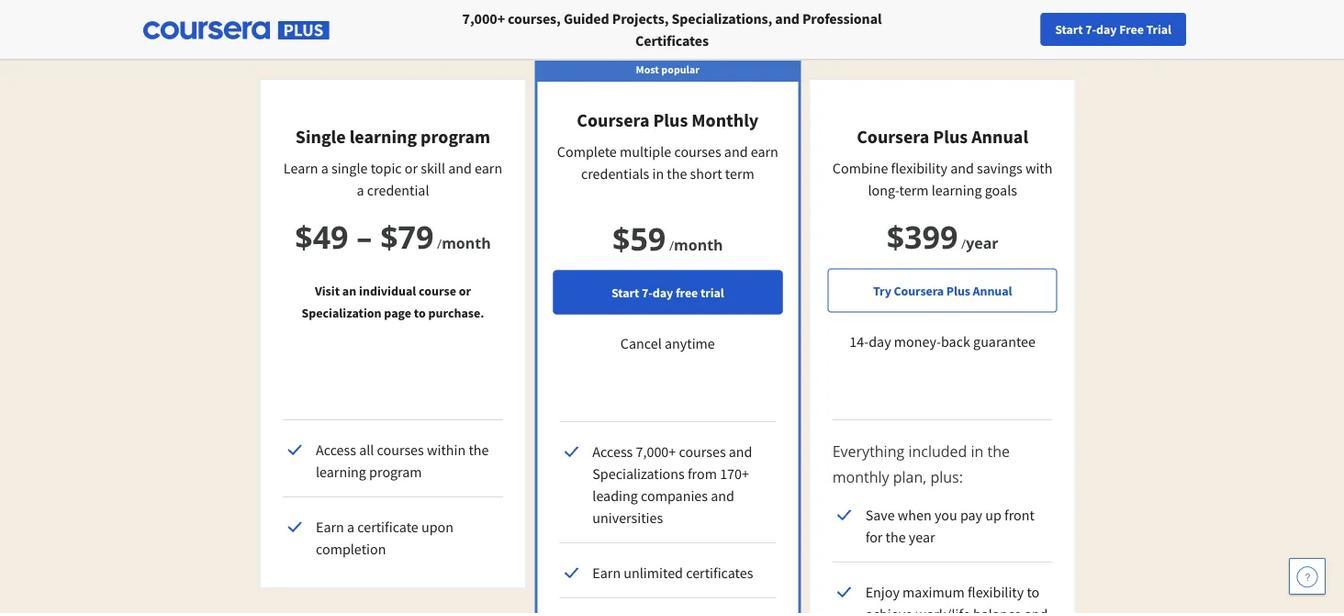 Task type: locate. For each thing, give the bounding box(es) containing it.
in inside complete multiple courses and earn credentials in the short term
[[652, 164, 664, 183]]

leading
[[593, 487, 638, 505]]

access for access all courses within the learning program
[[316, 441, 356, 459]]

guarantee
[[974, 333, 1036, 351]]

start 7-day free trial button
[[553, 270, 783, 315]]

0 vertical spatial in
[[652, 164, 664, 183]]

earn down monthly
[[751, 142, 779, 161]]

plus
[[653, 109, 688, 132], [933, 125, 968, 148], [947, 282, 971, 299]]

7- inside start 7-day free trial button
[[1086, 21, 1097, 38]]

1 vertical spatial to
[[1027, 583, 1040, 602]]

courses inside access 7,000+ courses and specializations from 170+ leading companies and universities
[[679, 443, 726, 461]]

plus for annual
[[933, 125, 968, 148]]

1 horizontal spatial start
[[1055, 21, 1083, 38]]

earn
[[751, 142, 779, 161], [475, 159, 502, 177]]

/ right $59
[[669, 236, 674, 254]]

1 horizontal spatial earn
[[751, 142, 779, 161]]

0 horizontal spatial a
[[321, 159, 329, 177]]

earn up completion on the bottom
[[316, 518, 344, 536]]

flexibility down the 'coursera plus annual'
[[891, 159, 948, 177]]

or inside learn a single topic or skill and earn a credential
[[405, 159, 418, 177]]

the inside save  when you pay up front for the year
[[886, 528, 906, 546]]

course
[[419, 282, 456, 299]]

1 vertical spatial start
[[612, 284, 639, 301]]

back
[[941, 333, 971, 351]]

universities
[[593, 509, 663, 527]]

1 horizontal spatial earn
[[593, 564, 621, 582]]

0 vertical spatial start
[[1055, 21, 1083, 38]]

the left "short"
[[667, 164, 687, 183]]

1 horizontal spatial to
[[1027, 583, 1040, 602]]

most popular
[[636, 62, 700, 76]]

day left money-
[[869, 333, 891, 351]]

savings
[[977, 159, 1023, 177]]

achieve
[[866, 605, 913, 613]]

access inside access 7,000+ courses and specializations from 170+ leading companies and universities
[[593, 443, 633, 461]]

start left show notifications image
[[1055, 21, 1083, 38]]

0 vertical spatial annual
[[972, 125, 1029, 148]]

0 horizontal spatial in
[[652, 164, 664, 183]]

2 vertical spatial learning
[[316, 463, 366, 481]]

1 horizontal spatial flexibility
[[968, 583, 1024, 602]]

$59
[[613, 217, 666, 259]]

year
[[966, 233, 999, 253], [909, 528, 935, 546]]

try coursera plus annual
[[873, 282, 1012, 299]]

1 vertical spatial learning
[[932, 181, 982, 199]]

anytime
[[665, 335, 715, 353]]

coursera
[[577, 109, 650, 132], [857, 125, 930, 148], [894, 282, 944, 299]]

0 horizontal spatial 7-
[[642, 284, 653, 301]]

1 horizontal spatial /
[[669, 236, 674, 254]]

0 vertical spatial 7-
[[1086, 21, 1097, 38]]

plus up combine flexibility and savings with long-term learning goals
[[933, 125, 968, 148]]

0 horizontal spatial start
[[612, 284, 639, 301]]

1 horizontal spatial term
[[900, 181, 929, 199]]

plus for monthly
[[653, 109, 688, 132]]

7-
[[1086, 21, 1097, 38], [642, 284, 653, 301]]

a right learn
[[321, 159, 329, 177]]

0 horizontal spatial month
[[442, 233, 491, 253]]

0 vertical spatial a
[[321, 159, 329, 177]]

access inside access all courses within the learning program
[[316, 441, 356, 459]]

2 horizontal spatial day
[[1097, 21, 1117, 38]]

day
[[1097, 21, 1117, 38], [653, 284, 673, 301], [869, 333, 891, 351]]

in down multiple
[[652, 164, 664, 183]]

to
[[414, 304, 426, 321], [1027, 583, 1040, 602]]

courses inside complete multiple courses and earn credentials in the short term
[[674, 142, 721, 161]]

plan,
[[893, 467, 927, 487]]

0 horizontal spatial or
[[405, 159, 418, 177]]

topic
[[371, 159, 402, 177]]

trial
[[1147, 21, 1172, 38]]

0 horizontal spatial /
[[437, 235, 442, 252]]

/
[[437, 235, 442, 252], [962, 235, 966, 252], [669, 236, 674, 254]]

month inside the '$49 – $79 / month'
[[442, 233, 491, 253]]

help center image
[[1297, 566, 1319, 588]]

14-
[[850, 333, 869, 351]]

balance
[[974, 605, 1022, 613]]

a down single
[[357, 181, 364, 199]]

and inside combine flexibility and savings with long-term learning goals
[[951, 159, 974, 177]]

courses up "short"
[[674, 142, 721, 161]]

coursera up complete
[[577, 109, 650, 132]]

0 vertical spatial or
[[405, 159, 418, 177]]

year inside save  when you pay up front for the year
[[909, 528, 935, 546]]

or
[[405, 159, 418, 177], [459, 282, 471, 299]]

7,000+ inside access 7,000+ courses and specializations from 170+ leading companies and universities
[[636, 443, 676, 461]]

flexibility
[[891, 159, 948, 177], [968, 583, 1024, 602]]

start for start 7-day free trial
[[612, 284, 639, 301]]

plus up back
[[947, 282, 971, 299]]

access up specializations
[[593, 443, 633, 461]]

visit
[[315, 282, 340, 299]]

7- left free at the top right of page
[[642, 284, 653, 301]]

and right skill
[[448, 159, 472, 177]]

7,000+ up specializations
[[636, 443, 676, 461]]

to down 'front'
[[1027, 583, 1040, 602]]

program
[[421, 125, 491, 148], [369, 463, 422, 481]]

1 horizontal spatial day
[[869, 333, 891, 351]]

None search field
[[253, 11, 592, 48]]

goals
[[985, 181, 1017, 199]]

term up $399
[[900, 181, 929, 199]]

0 horizontal spatial term
[[725, 164, 755, 183]]

1 vertical spatial earn
[[593, 564, 621, 582]]

earn inside earn a certificate upon completion
[[316, 518, 344, 536]]

and
[[775, 9, 800, 28], [724, 142, 748, 161], [448, 159, 472, 177], [951, 159, 974, 177], [729, 443, 753, 461], [711, 487, 735, 505]]

2 vertical spatial a
[[347, 518, 355, 536]]

1 horizontal spatial access
[[593, 443, 633, 461]]

term inside combine flexibility and savings with long-term learning goals
[[900, 181, 929, 199]]

0 horizontal spatial earn
[[475, 159, 502, 177]]

1 horizontal spatial or
[[459, 282, 471, 299]]

0 horizontal spatial access
[[316, 441, 356, 459]]

the inside complete multiple courses and earn credentials in the short term
[[667, 164, 687, 183]]

learning left goals
[[932, 181, 982, 199]]

1 vertical spatial annual
[[973, 282, 1012, 299]]

1 horizontal spatial in
[[971, 442, 984, 461]]

1 horizontal spatial year
[[966, 233, 999, 253]]

for
[[866, 528, 883, 546]]

annual
[[972, 125, 1029, 148], [973, 282, 1012, 299]]

program up skill
[[421, 125, 491, 148]]

courses inside access all courses within the learning program
[[377, 441, 424, 459]]

1 horizontal spatial a
[[347, 518, 355, 536]]

day left free at the top right of page
[[653, 284, 673, 301]]

coursera up "combine"
[[857, 125, 930, 148]]

courses for 7,000+
[[679, 443, 726, 461]]

annual inside button
[[973, 282, 1012, 299]]

try coursera plus annual button
[[828, 269, 1058, 313]]

or inside the visit an individual course or specialization page to purchase.
[[459, 282, 471, 299]]

0 horizontal spatial earn
[[316, 518, 344, 536]]

/ inside the $59 / month
[[669, 236, 674, 254]]

a inside earn a certificate upon completion
[[347, 518, 355, 536]]

/ right $399
[[962, 235, 966, 252]]

earn
[[316, 518, 344, 536], [593, 564, 621, 582]]

earn inside complete multiple courses and earn credentials in the short term
[[751, 142, 779, 161]]

0 vertical spatial day
[[1097, 21, 1117, 38]]

plus up multiple
[[653, 109, 688, 132]]

the right for
[[886, 528, 906, 546]]

courses for all
[[377, 441, 424, 459]]

0 horizontal spatial 7,000+
[[462, 9, 505, 28]]

–
[[357, 215, 372, 258]]

access
[[316, 441, 356, 459], [593, 443, 633, 461]]

1 horizontal spatial month
[[674, 235, 723, 254]]

shopping cart: 1 item image
[[1033, 14, 1068, 43]]

7- right the 'shopping cart: 1 item' image
[[1086, 21, 1097, 38]]

learning up topic on the top
[[350, 125, 417, 148]]

start inside start 7-day free trial button
[[612, 284, 639, 301]]

year inside $399 / year
[[966, 233, 999, 253]]

0 horizontal spatial day
[[653, 284, 673, 301]]

/ right $79
[[437, 235, 442, 252]]

coursera right try
[[894, 282, 944, 299]]

day left free
[[1097, 21, 1117, 38]]

start for start 7-day free trial
[[1055, 21, 1083, 38]]

day for free
[[653, 284, 673, 301]]

the right "within"
[[469, 441, 489, 459]]

coursera plus monthly
[[577, 109, 759, 132]]

or left skill
[[405, 159, 418, 177]]

learn
[[284, 159, 318, 177]]

certificates
[[686, 564, 753, 582]]

1 horizontal spatial 7,000+
[[636, 443, 676, 461]]

learning inside combine flexibility and savings with long-term learning goals
[[932, 181, 982, 199]]

or up purchase.
[[459, 282, 471, 299]]

0 vertical spatial learning
[[350, 125, 417, 148]]

1 horizontal spatial 7-
[[1086, 21, 1097, 38]]

save
[[866, 506, 895, 524]]

page
[[384, 304, 411, 321]]

learning
[[350, 125, 417, 148], [932, 181, 982, 199], [316, 463, 366, 481]]

start up cancel
[[612, 284, 639, 301]]

when
[[898, 506, 932, 524]]

single
[[332, 159, 368, 177]]

1 vertical spatial in
[[971, 442, 984, 461]]

month inside the $59 / month
[[674, 235, 723, 254]]

learn a single topic or skill and earn a credential
[[284, 159, 502, 199]]

2 horizontal spatial /
[[962, 235, 966, 252]]

0 horizontal spatial to
[[414, 304, 426, 321]]

7,000+
[[462, 9, 505, 28], [636, 443, 676, 461]]

program down all
[[369, 463, 422, 481]]

learning down all
[[316, 463, 366, 481]]

2 horizontal spatial a
[[357, 181, 364, 199]]

year down when
[[909, 528, 935, 546]]

1 vertical spatial 7,000+
[[636, 443, 676, 461]]

a
[[321, 159, 329, 177], [357, 181, 364, 199], [347, 518, 355, 536]]

flexibility up balance
[[968, 583, 1024, 602]]

/ inside the '$49 – $79 / month'
[[437, 235, 442, 252]]

earn right skill
[[475, 159, 502, 177]]

7,000+ left courses,
[[462, 9, 505, 28]]

earn left unlimited
[[593, 564, 621, 582]]

coursera plus image
[[143, 21, 330, 40]]

0 vertical spatial earn
[[316, 518, 344, 536]]

term
[[725, 164, 755, 183], [900, 181, 929, 199]]

1 vertical spatial 7-
[[642, 284, 653, 301]]

and down monthly
[[724, 142, 748, 161]]

a up completion on the bottom
[[347, 518, 355, 536]]

and inside learn a single topic or skill and earn a credential
[[448, 159, 472, 177]]

and left professional
[[775, 9, 800, 28]]

/ inside $399 / year
[[962, 235, 966, 252]]

start
[[1055, 21, 1083, 38], [612, 284, 639, 301]]

1 vertical spatial or
[[459, 282, 471, 299]]

0 vertical spatial to
[[414, 304, 426, 321]]

front
[[1005, 506, 1035, 524]]

visit an individual course or specialization page to purchase.
[[302, 282, 484, 321]]

0 horizontal spatial year
[[909, 528, 935, 546]]

/ for $399
[[962, 235, 966, 252]]

or for course
[[459, 282, 471, 299]]

companies
[[641, 487, 708, 505]]

1 vertical spatial flexibility
[[968, 583, 1024, 602]]

year down goals
[[966, 233, 999, 253]]

0 vertical spatial flexibility
[[891, 159, 948, 177]]

plus inside button
[[947, 282, 971, 299]]

courses right all
[[377, 441, 424, 459]]

access left all
[[316, 441, 356, 459]]

the inside everything included in the monthly plan, plus:
[[988, 442, 1010, 461]]

specializations
[[593, 465, 685, 483]]

earn unlimited certificates
[[593, 564, 753, 582]]

to right the page
[[414, 304, 426, 321]]

learning inside access all courses within the learning program
[[316, 463, 366, 481]]

1 vertical spatial program
[[369, 463, 422, 481]]

month up free at the top right of page
[[674, 235, 723, 254]]

annual up the savings
[[972, 125, 1029, 148]]

the
[[667, 164, 687, 183], [469, 441, 489, 459], [988, 442, 1010, 461], [886, 528, 906, 546]]

7- inside start 7-day free trial button
[[642, 284, 653, 301]]

show notifications image
[[1097, 23, 1119, 45]]

combine
[[833, 159, 888, 177]]

1 vertical spatial year
[[909, 528, 935, 546]]

the right included
[[988, 442, 1010, 461]]

courses up from
[[679, 443, 726, 461]]

term right "short"
[[725, 164, 755, 183]]

start inside start 7-day free trial button
[[1055, 21, 1083, 38]]

in
[[652, 164, 664, 183], [971, 442, 984, 461]]

0 horizontal spatial flexibility
[[891, 159, 948, 177]]

certificates
[[636, 31, 709, 50]]

1 vertical spatial day
[[653, 284, 673, 301]]

specializations,
[[672, 9, 773, 28]]

in right included
[[971, 442, 984, 461]]

and down the 'coursera plus annual'
[[951, 159, 974, 177]]

0 vertical spatial year
[[966, 233, 999, 253]]

month up course
[[442, 233, 491, 253]]

0 vertical spatial 7,000+
[[462, 9, 505, 28]]

earn inside learn a single topic or skill and earn a credential
[[475, 159, 502, 177]]

annual up guarantee
[[973, 282, 1012, 299]]



Task type: describe. For each thing, give the bounding box(es) containing it.
money-
[[894, 333, 941, 351]]

free
[[1120, 21, 1144, 38]]

monthly
[[833, 467, 890, 487]]

earn a certificate upon completion
[[316, 518, 454, 558]]

in inside everything included in the monthly plan, plus:
[[971, 442, 984, 461]]

pay
[[960, 506, 983, 524]]

14-day money-back guarantee
[[850, 333, 1036, 351]]

try
[[873, 282, 892, 299]]

with
[[1026, 159, 1053, 177]]

an
[[342, 282, 357, 299]]

completion
[[316, 540, 386, 558]]

term inside complete multiple courses and earn credentials in the short term
[[725, 164, 755, 183]]

flexibility inside combine flexibility and savings with long-term learning goals
[[891, 159, 948, 177]]

the inside access all courses within the learning program
[[469, 441, 489, 459]]

maximum
[[903, 583, 965, 602]]

access for access 7,000+ courses and specializations from 170+ leading companies and universities
[[593, 443, 633, 461]]

save  when you pay up front for the year
[[866, 506, 1035, 546]]

a for single
[[321, 159, 329, 177]]

certificate
[[357, 518, 419, 536]]

7,000+ inside 7,000+ courses, guided projects, specializations, and professional certificates
[[462, 9, 505, 28]]

program inside access all courses within the learning program
[[369, 463, 422, 481]]

earn for $59
[[593, 564, 621, 582]]

free
[[676, 284, 698, 301]]

everything
[[833, 442, 905, 461]]

most
[[636, 62, 659, 76]]

single
[[296, 125, 346, 148]]

cancel
[[621, 335, 662, 353]]

$79
[[380, 215, 434, 258]]

credentials
[[581, 164, 650, 183]]

day for free
[[1097, 21, 1117, 38]]

coursera plus annual
[[857, 125, 1029, 148]]

popular
[[662, 62, 700, 76]]

and down 170+
[[711, 487, 735, 505]]

enjoy
[[866, 583, 900, 602]]

trial
[[701, 284, 724, 301]]

enjoy maximum flexibility to achieve work/life balance an
[[866, 583, 1048, 613]]

upon
[[421, 518, 454, 536]]

flexibility inside enjoy maximum flexibility to achieve work/life balance an
[[968, 583, 1024, 602]]

projects,
[[612, 9, 669, 28]]

cancel anytime
[[621, 335, 715, 353]]

$399
[[887, 215, 958, 258]]

coursera inside button
[[894, 282, 944, 299]]

to inside the visit an individual course or specialization page to purchase.
[[414, 304, 426, 321]]

up
[[986, 506, 1002, 524]]

access 7,000+ courses and specializations from 170+ leading companies and universities
[[593, 443, 753, 527]]

combine flexibility and savings with long-term learning goals
[[833, 159, 1053, 199]]

/ for $59
[[669, 236, 674, 254]]

access all courses within the learning program
[[316, 441, 489, 481]]

credential
[[367, 181, 429, 199]]

start 7-day free trial button
[[1041, 13, 1187, 46]]

coursera for coursera plus annual
[[857, 125, 930, 148]]

7,000+ courses, guided projects, specializations, and professional certificates
[[462, 9, 882, 50]]

all
[[359, 441, 374, 459]]

you
[[935, 506, 958, 524]]

included
[[909, 442, 967, 461]]

individual
[[359, 282, 416, 299]]

multiple
[[620, 142, 672, 161]]

start 7-day free trial
[[612, 284, 724, 301]]

plus:
[[931, 467, 963, 487]]

single learning program
[[296, 125, 491, 148]]

everything included in the monthly plan, plus:
[[833, 442, 1010, 487]]

170+
[[720, 465, 749, 483]]

within
[[427, 441, 466, 459]]

$399 / year
[[887, 215, 999, 258]]

$59 / month
[[613, 217, 723, 259]]

a for certificate
[[347, 518, 355, 536]]

and inside complete multiple courses and earn credentials in the short term
[[724, 142, 748, 161]]

purchase.
[[428, 304, 484, 321]]

earn for $49
[[316, 518, 344, 536]]

short
[[690, 164, 722, 183]]

2 vertical spatial day
[[869, 333, 891, 351]]

7- for free
[[1086, 21, 1097, 38]]

start 7-day free trial
[[1055, 21, 1172, 38]]

unlimited
[[624, 564, 683, 582]]

long-
[[868, 181, 900, 199]]

$49
[[295, 215, 348, 258]]

from
[[688, 465, 717, 483]]

courses for multiple
[[674, 142, 721, 161]]

professional
[[803, 9, 882, 28]]

complete
[[557, 142, 617, 161]]

skill
[[421, 159, 445, 177]]

specialization
[[302, 304, 382, 321]]

$49 – $79 / month
[[295, 215, 491, 258]]

complete multiple courses and earn credentials in the short term
[[557, 142, 779, 183]]

coursera for coursera plus monthly
[[577, 109, 650, 132]]

and up 170+
[[729, 443, 753, 461]]

0 vertical spatial program
[[421, 125, 491, 148]]

or for topic
[[405, 159, 418, 177]]

and inside 7,000+ courses, guided projects, specializations, and professional certificates
[[775, 9, 800, 28]]

guided
[[564, 9, 609, 28]]

7- for free
[[642, 284, 653, 301]]

to inside enjoy maximum flexibility to achieve work/life balance an
[[1027, 583, 1040, 602]]

work/life
[[916, 605, 971, 613]]

1 vertical spatial a
[[357, 181, 364, 199]]

courses,
[[508, 9, 561, 28]]



Task type: vqa. For each thing, say whether or not it's contained in the screenshot.
DATA on the left bottom
no



